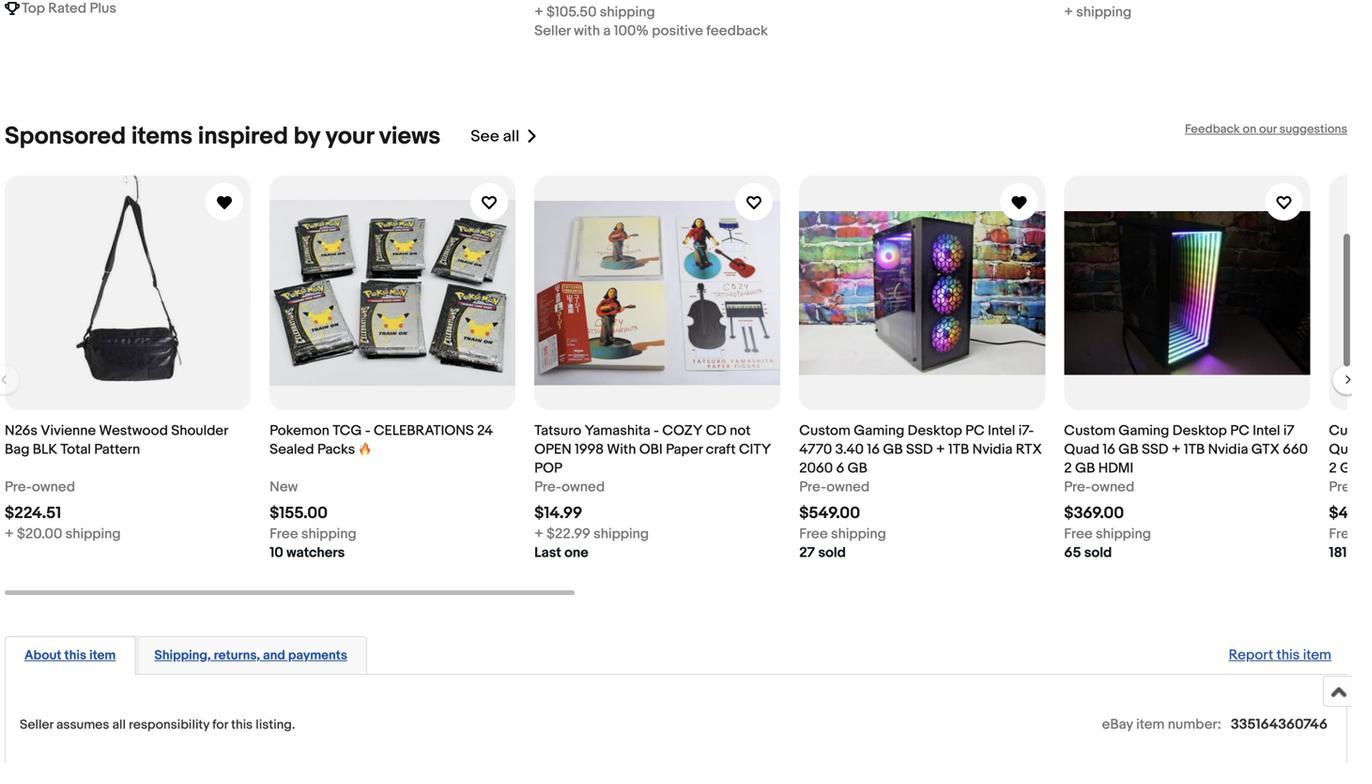 Task type: describe. For each thing, give the bounding box(es) containing it.
+ shipping text field
[[1064, 3, 1132, 22]]

owned inside tatsuro yamashita - cozy cd not open 1998 with obi paper craft  city pop pre-owned $14.99 + $22.99 shipping last one
[[562, 479, 605, 496]]

cus pre- $40 free 181 s
[[1329, 423, 1352, 562]]

$105.50
[[547, 4, 597, 21]]

ssd inside custom gaming desktop pc intel i7- 4770 3.40 16 gb ssd + 1tb nvidia rtx 2060 6 gb pre-owned $549.00 free shipping 27 sold
[[906, 441, 933, 458]]

nvidia inside 'custom gaming desktop pc intel i7 quad 16 gb ssd + 1tb nvidia gtx 660 2 gb hdmi pre-owned $369.00 free shipping 65 sold'
[[1208, 441, 1248, 458]]

- for pokemon tcg - celebrations 24 sealed packs 🔥
[[365, 423, 371, 439]]

pop
[[534, 460, 562, 477]]

report
[[1229, 647, 1274, 664]]

pc for $549.00
[[965, 423, 985, 439]]

$14.99 text field
[[534, 504, 583, 524]]

free shipping text field for $155.00
[[270, 525, 357, 544]]

shipping inside 'custom gaming desktop pc intel i7 quad 16 gb ssd + 1tb nvidia gtx 660 2 gb hdmi pre-owned $369.00 free shipping 65 sold'
[[1096, 526, 1151, 543]]

free inside new $155.00 free shipping 10 watchers
[[270, 526, 298, 543]]

$40 text field
[[1329, 504, 1352, 524]]

feedback
[[1185, 122, 1240, 137]]

new $155.00 free shipping 10 watchers
[[270, 479, 357, 562]]

$224.51
[[5, 504, 61, 524]]

shoulder
[[171, 423, 228, 439]]

pc for $369.00
[[1230, 423, 1250, 439]]

custom gaming desktop pc intel i7 quad 16 gb ssd + 1tb nvidia gtx 660 2 gb hdmi pre-owned $369.00 free shipping 65 sold
[[1064, 423, 1308, 562]]

i7-
[[1019, 423, 1034, 439]]

+ inside tatsuro yamashita - cozy cd not open 1998 with obi paper craft  city pop pre-owned $14.99 + $22.99 shipping last one
[[534, 526, 543, 543]]

$155.00 text field
[[270, 504, 328, 524]]

inspired
[[198, 122, 288, 151]]

pre-owned text field for $224.51
[[5, 478, 75, 497]]

top rated plus
[[22, 0, 116, 17]]

custom for $369.00
[[1064, 423, 1115, 439]]

335164360746
[[1231, 716, 1328, 733]]

free inside 'custom gaming desktop pc intel i7 quad 16 gb ssd + 1tb nvidia gtx 660 2 gb hdmi pre-owned $369.00 free shipping 65 sold'
[[1064, 526, 1093, 543]]

Seller with a 100% positive feedback text field
[[534, 22, 768, 40]]

ebay item number: 335164360746
[[1102, 716, 1328, 733]]

watchers
[[287, 545, 345, 562]]

5 pre- from the left
[[1329, 479, 1352, 496]]

owned inside 'custom gaming desktop pc intel i7 quad 16 gb ssd + 1tb nvidia gtx 660 2 gb hdmi pre-owned $369.00 free shipping 65 sold'
[[1091, 479, 1135, 496]]

item for about this item
[[89, 648, 116, 664]]

181 s text field
[[1329, 544, 1352, 563]]

payments
[[288, 648, 347, 664]]

pre- inside pre-owned $224.51 + $20.00 shipping
[[5, 479, 32, 496]]

desktop for $549.00
[[908, 423, 962, 439]]

$155.00
[[270, 504, 328, 524]]

about this item button
[[24, 647, 116, 665]]

tatsuro
[[534, 423, 581, 439]]

report this item
[[1229, 647, 1332, 664]]

Pre- text field
[[1329, 478, 1352, 497]]

top
[[22, 0, 45, 17]]

this for about
[[64, 648, 86, 664]]

27
[[799, 545, 815, 562]]

$549.00
[[799, 504, 860, 524]]

yamashita
[[585, 423, 651, 439]]

10
[[270, 545, 283, 562]]

$369.00
[[1064, 504, 1124, 524]]

this for report
[[1277, 647, 1300, 664]]

1 horizontal spatial this
[[231, 717, 253, 733]]

+ inside + $105.50 shipping seller with a 100% positive feedback
[[534, 4, 543, 21]]

2
[[1064, 460, 1072, 477]]

pokemon tcg - celebrations 24 sealed packs 🔥
[[270, 423, 493, 458]]

not
[[730, 423, 751, 439]]

assumes
[[56, 717, 109, 733]]

shipping inside + $105.50 shipping seller with a 100% positive feedback
[[600, 4, 655, 21]]

for
[[212, 717, 228, 733]]

your
[[325, 122, 374, 151]]

1998
[[575, 441, 604, 458]]

about this item
[[24, 648, 116, 664]]

sponsored items inspired by your views
[[5, 122, 441, 151]]

shipping,
[[154, 648, 211, 664]]

pre- inside 'custom gaming desktop pc intel i7 quad 16 gb ssd + 1tb nvidia gtx 660 2 gb hdmi pre-owned $369.00 free shipping 65 sold'
[[1064, 479, 1091, 496]]

suggestions
[[1279, 122, 1347, 137]]

one
[[565, 545, 588, 562]]

open
[[534, 441, 572, 458]]

65
[[1064, 545, 1081, 562]]

seller assumes all responsibility for this listing.
[[20, 717, 295, 733]]

rated
[[48, 0, 87, 17]]

gaming for $549.00
[[854, 423, 905, 439]]

Free text field
[[1329, 525, 1352, 544]]

+ inside pre-owned $224.51 + $20.00 shipping
[[5, 526, 14, 543]]

free inside custom gaming desktop pc intel i7- 4770 3.40 16 gb ssd + 1tb nvidia rtx 2060 6 gb pre-owned $549.00 free shipping 27 sold
[[799, 526, 828, 543]]

s
[[1350, 545, 1352, 562]]

100%
[[614, 23, 649, 39]]

3.40
[[835, 441, 864, 458]]

gb right 6
[[848, 460, 868, 477]]

65 sold text field
[[1064, 544, 1112, 563]]

sealed
[[270, 441, 314, 458]]

$549.00 text field
[[799, 504, 860, 524]]

packs
[[317, 441, 355, 458]]

pre- inside custom gaming desktop pc intel i7- 4770 3.40 16 gb ssd + 1tb nvidia rtx 2060 6 gb pre-owned $549.00 free shipping 27 sold
[[799, 479, 827, 496]]

paper
[[666, 441, 703, 458]]

new
[[270, 479, 298, 496]]

pre-owned text field for $14.99
[[534, 478, 605, 497]]

pre-owned text field for $369.00
[[1064, 478, 1135, 497]]

number:
[[1168, 716, 1221, 733]]

see all link
[[471, 122, 538, 151]]

+ shipping link
[[1064, 0, 1310, 22]]

+ shipping
[[1064, 4, 1132, 21]]

$14.99
[[534, 504, 583, 524]]

about
[[24, 648, 61, 664]]

+ inside custom gaming desktop pc intel i7- 4770 3.40 16 gb ssd + 1tb nvidia rtx 2060 6 gb pre-owned $549.00 free shipping 27 sold
[[936, 441, 945, 458]]

with
[[607, 441, 636, 458]]

n26s
[[5, 423, 38, 439]]

listing.
[[256, 717, 295, 733]]

pre-owned $224.51 + $20.00 shipping
[[5, 479, 121, 543]]

gb right the 3.40
[[883, 441, 903, 458]]

total
[[60, 441, 91, 458]]

tab list containing about this item
[[5, 633, 1347, 675]]

1tb inside 'custom gaming desktop pc intel i7 quad 16 gb ssd + 1tb nvidia gtx 660 2 gb hdmi pre-owned $369.00 free shipping 65 sold'
[[1184, 441, 1205, 458]]

+ inside 'custom gaming desktop pc intel i7 quad 16 gb ssd + 1tb nvidia gtx 660 2 gb hdmi pre-owned $369.00 free shipping 65 sold'
[[1172, 441, 1181, 458]]

24
[[477, 423, 493, 439]]

feedback
[[706, 23, 768, 39]]

$369.00 text field
[[1064, 504, 1124, 524]]

+ $22.99 shipping text field
[[534, 525, 649, 544]]

1 vertical spatial seller
[[20, 717, 53, 733]]

6
[[836, 460, 844, 477]]

+ $105.50 shipping text field
[[534, 3, 655, 22]]

items
[[131, 122, 193, 151]]

quad
[[1064, 441, 1100, 458]]

gtx
[[1252, 441, 1280, 458]]

sold for $369.00
[[1084, 545, 1112, 562]]

plus
[[90, 0, 116, 17]]

custom gaming desktop pc intel i7- 4770 3.40 16 gb ssd + 1tb nvidia rtx 2060 6 gb pre-owned $549.00 free shipping 27 sold
[[799, 423, 1042, 562]]



Task type: locate. For each thing, give the bounding box(es) containing it.
seller
[[534, 23, 571, 39], [20, 717, 53, 733]]

0 horizontal spatial pc
[[965, 423, 985, 439]]

owned down hdmi
[[1091, 479, 1135, 496]]

1 horizontal spatial sold
[[1084, 545, 1112, 562]]

all right assumes in the bottom of the page
[[112, 717, 126, 733]]

pre- down 2060
[[799, 479, 827, 496]]

2 sold from the left
[[1084, 545, 1112, 562]]

1 horizontal spatial nvidia
[[1208, 441, 1248, 458]]

gaming
[[854, 423, 905, 439], [1119, 423, 1169, 439]]

1 nvidia from the left
[[972, 441, 1013, 458]]

Top Rated Plus text field
[[22, 0, 116, 18]]

+
[[534, 4, 543, 21], [1064, 4, 1073, 21], [936, 441, 945, 458], [1172, 441, 1181, 458], [5, 526, 14, 543], [534, 526, 543, 543]]

$22.99
[[547, 526, 590, 543]]

0 horizontal spatial all
[[112, 717, 126, 733]]

desktop
[[908, 423, 962, 439], [1173, 423, 1227, 439]]

4770
[[799, 441, 832, 458]]

seller left assumes in the bottom of the page
[[20, 717, 53, 733]]

1 horizontal spatial all
[[503, 127, 520, 147]]

item right report
[[1303, 647, 1332, 664]]

3 free from the left
[[1064, 526, 1093, 543]]

cus
[[1329, 423, 1352, 439]]

celebrations
[[374, 423, 474, 439]]

our
[[1259, 122, 1277, 137]]

1 horizontal spatial item
[[1136, 716, 1165, 733]]

blk
[[33, 441, 57, 458]]

vivienne
[[41, 423, 96, 439]]

top rated plus link
[[5, 0, 251, 18]]

1 gaming from the left
[[854, 423, 905, 439]]

bag
[[5, 441, 30, 458]]

2 desktop from the left
[[1173, 423, 1227, 439]]

custom up quad
[[1064, 423, 1115, 439]]

intel up gtx
[[1253, 423, 1280, 439]]

owned
[[32, 479, 75, 496], [562, 479, 605, 496], [827, 479, 870, 496], [1091, 479, 1135, 496]]

ssd right quad
[[1142, 441, 1169, 458]]

intel for $369.00
[[1253, 423, 1280, 439]]

- inside tatsuro yamashita - cozy cd not open 1998 with obi paper craft  city pop pre-owned $14.99 + $22.99 shipping last one
[[654, 423, 659, 439]]

last
[[534, 545, 561, 562]]

item inside button
[[89, 648, 116, 664]]

4 pre-owned text field from the left
[[1064, 478, 1135, 497]]

intel inside 'custom gaming desktop pc intel i7 quad 16 gb ssd + 1tb nvidia gtx 660 2 gb hdmi pre-owned $369.00 free shipping 65 sold'
[[1253, 423, 1280, 439]]

sold inside 'custom gaming desktop pc intel i7 quad 16 gb ssd + 1tb nvidia gtx 660 2 gb hdmi pre-owned $369.00 free shipping 65 sold'
[[1084, 545, 1112, 562]]

all
[[503, 127, 520, 147], [112, 717, 126, 733]]

rtx
[[1016, 441, 1042, 458]]

Free shipping text field
[[270, 525, 357, 544], [1064, 525, 1151, 544]]

free up 10
[[270, 526, 298, 543]]

pre-owned text field down 6
[[799, 478, 870, 497]]

$224.51 text field
[[5, 504, 61, 524]]

see
[[471, 127, 499, 147]]

sold right 65
[[1084, 545, 1112, 562]]

2 pc from the left
[[1230, 423, 1250, 439]]

i7
[[1283, 423, 1295, 439]]

westwood
[[99, 423, 168, 439]]

181
[[1329, 545, 1347, 562]]

desktop for $369.00
[[1173, 423, 1227, 439]]

660
[[1283, 441, 1308, 458]]

tab list
[[5, 633, 1347, 675]]

+ $20.00 shipping text field
[[5, 525, 121, 544]]

- up obi
[[654, 423, 659, 439]]

4 owned from the left
[[1091, 479, 1135, 496]]

custom inside 'custom gaming desktop pc intel i7 quad 16 gb ssd + 1tb nvidia gtx 660 2 gb hdmi pre-owned $369.00 free shipping 65 sold'
[[1064, 423, 1115, 439]]

4 free from the left
[[1329, 526, 1352, 543]]

1 horizontal spatial seller
[[534, 23, 571, 39]]

See all text field
[[471, 127, 520, 147]]

0 horizontal spatial seller
[[20, 717, 53, 733]]

item for report this item
[[1303, 647, 1332, 664]]

n26s vivienne westwood shoulder bag blk total pattern
[[5, 423, 228, 458]]

item
[[1303, 647, 1332, 664], [89, 648, 116, 664], [1136, 716, 1165, 733]]

3 pre- from the left
[[799, 479, 827, 496]]

and
[[263, 648, 285, 664]]

1 horizontal spatial ssd
[[1142, 441, 1169, 458]]

owned up $224.51
[[32, 479, 75, 496]]

free shipping text field for $369.00
[[1064, 525, 1151, 544]]

16 right the 3.40
[[867, 441, 880, 458]]

sold
[[818, 545, 846, 562], [1084, 545, 1112, 562]]

desktop left i7
[[1173, 423, 1227, 439]]

gaming inside custom gaming desktop pc intel i7- 4770 3.40 16 gb ssd + 1tb nvidia rtx 2060 6 gb pre-owned $549.00 free shipping 27 sold
[[854, 423, 905, 439]]

cd
[[706, 423, 727, 439]]

custom for $549.00
[[799, 423, 851, 439]]

gaming inside 'custom gaming desktop pc intel i7 quad 16 gb ssd + 1tb nvidia gtx 660 2 gb hdmi pre-owned $369.00 free shipping 65 sold'
[[1119, 423, 1169, 439]]

1 owned from the left
[[32, 479, 75, 496]]

cozy
[[662, 423, 703, 439]]

returns,
[[214, 648, 260, 664]]

sponsored
[[5, 122, 126, 151]]

pre-owned text field for $549.00
[[799, 478, 870, 497]]

0 horizontal spatial item
[[89, 648, 116, 664]]

3 owned from the left
[[827, 479, 870, 496]]

views
[[379, 122, 441, 151]]

0 horizontal spatial desktop
[[908, 423, 962, 439]]

2 horizontal spatial this
[[1277, 647, 1300, 664]]

pre- up $40
[[1329, 479, 1352, 496]]

2 free shipping text field from the left
[[1064, 525, 1151, 544]]

-
[[365, 423, 371, 439], [654, 423, 659, 439]]

2 custom from the left
[[1064, 423, 1115, 439]]

1 horizontal spatial 1tb
[[1184, 441, 1205, 458]]

+ inside text field
[[1064, 4, 1073, 21]]

this right about
[[64, 648, 86, 664]]

27 sold text field
[[799, 544, 846, 563]]

intel
[[988, 423, 1015, 439], [1253, 423, 1280, 439]]

1 horizontal spatial 16
[[1103, 441, 1115, 458]]

- for tatsuro yamashita - cozy cd not open 1998 with obi paper craft  city pop pre-owned $14.99 + $22.99 shipping last one
[[654, 423, 659, 439]]

ssd right the 3.40
[[906, 441, 933, 458]]

shipping inside text field
[[1076, 4, 1132, 21]]

1 16 from the left
[[867, 441, 880, 458]]

2 owned from the left
[[562, 479, 605, 496]]

1 intel from the left
[[988, 423, 1015, 439]]

1 custom from the left
[[799, 423, 851, 439]]

New text field
[[270, 478, 298, 497]]

pc inside 'custom gaming desktop pc intel i7 quad 16 gb ssd + 1tb nvidia gtx 660 2 gb hdmi pre-owned $369.00 free shipping 65 sold'
[[1230, 423, 1250, 439]]

pre- up $224.51 text box
[[5, 479, 32, 496]]

seller down $105.50
[[534, 23, 571, 39]]

pc left i7
[[1230, 423, 1250, 439]]

custom up 4770 on the bottom
[[799, 423, 851, 439]]

pc inside custom gaming desktop pc intel i7- 4770 3.40 16 gb ssd + 1tb nvidia rtx 2060 6 gb pre-owned $549.00 free shipping 27 sold
[[965, 423, 985, 439]]

1 horizontal spatial free shipping text field
[[1064, 525, 1151, 544]]

shipping inside pre-owned $224.51 + $20.00 shipping
[[65, 526, 121, 543]]

tcg
[[333, 423, 362, 439]]

pre- inside tatsuro yamashita - cozy cd not open 1998 with obi paper craft  city pop pre-owned $14.99 + $22.99 shipping last one
[[534, 479, 562, 496]]

2 nvidia from the left
[[1208, 441, 1248, 458]]

2060
[[799, 460, 833, 477]]

nvidia left rtx
[[972, 441, 1013, 458]]

1 horizontal spatial desktop
[[1173, 423, 1227, 439]]

pre- down 2
[[1064, 479, 1091, 496]]

Pre-owned text field
[[5, 478, 75, 497], [534, 478, 605, 497], [799, 478, 870, 497], [1064, 478, 1135, 497]]

this inside about this item button
[[64, 648, 86, 664]]

0 horizontal spatial nvidia
[[972, 441, 1013, 458]]

2 free from the left
[[799, 526, 828, 543]]

1 pc from the left
[[965, 423, 985, 439]]

pc left i7-
[[965, 423, 985, 439]]

shipping inside new $155.00 free shipping 10 watchers
[[301, 526, 357, 543]]

1 pre- from the left
[[5, 479, 32, 496]]

1 vertical spatial all
[[112, 717, 126, 733]]

pre-owned text field down hdmi
[[1064, 478, 1135, 497]]

pre-
[[5, 479, 32, 496], [534, 479, 562, 496], [799, 479, 827, 496], [1064, 479, 1091, 496], [1329, 479, 1352, 496]]

0 horizontal spatial sold
[[818, 545, 846, 562]]

feedback on our suggestions link
[[1185, 122, 1347, 137]]

nvidia
[[972, 441, 1013, 458], [1208, 441, 1248, 458]]

0 horizontal spatial this
[[64, 648, 86, 664]]

feedback on our suggestions
[[1185, 122, 1347, 137]]

16
[[867, 441, 880, 458], [1103, 441, 1115, 458]]

intel left i7-
[[988, 423, 1015, 439]]

2 horizontal spatial item
[[1303, 647, 1332, 664]]

3 pre-owned text field from the left
[[799, 478, 870, 497]]

1 horizontal spatial custom
[[1064, 423, 1115, 439]]

free up 27
[[799, 526, 828, 543]]

0 horizontal spatial -
[[365, 423, 371, 439]]

gb right 2
[[1075, 460, 1095, 477]]

free up 181 s text field
[[1329, 526, 1352, 543]]

2 ssd from the left
[[1142, 441, 1169, 458]]

1 ssd from the left
[[906, 441, 933, 458]]

16 inside custom gaming desktop pc intel i7- 4770 3.40 16 gb ssd + 1tb nvidia rtx 2060 6 gb pre-owned $549.00 free shipping 27 sold
[[867, 441, 880, 458]]

1 pre-owned text field from the left
[[5, 478, 75, 497]]

2 1tb from the left
[[1184, 441, 1205, 458]]

🔥
[[358, 441, 371, 458]]

16 up hdmi
[[1103, 441, 1115, 458]]

item right about
[[89, 648, 116, 664]]

intel for $549.00
[[988, 423, 1015, 439]]

intel inside custom gaming desktop pc intel i7- 4770 3.40 16 gb ssd + 1tb nvidia rtx 2060 6 gb pre-owned $549.00 free shipping 27 sold
[[988, 423, 1015, 439]]

desktop inside custom gaming desktop pc intel i7- 4770 3.40 16 gb ssd + 1tb nvidia rtx 2060 6 gb pre-owned $549.00 free shipping 27 sold
[[908, 423, 962, 439]]

$40
[[1329, 504, 1352, 524]]

16 inside 'custom gaming desktop pc intel i7 quad 16 gb ssd + 1tb nvidia gtx 660 2 gb hdmi pre-owned $369.00 free shipping 65 sold'
[[1103, 441, 1115, 458]]

shipping, returns, and payments
[[154, 648, 347, 664]]

1 desktop from the left
[[908, 423, 962, 439]]

owned up $14.99
[[562, 479, 605, 496]]

10 watchers text field
[[270, 544, 345, 563]]

$20.00
[[17, 526, 62, 543]]

1 sold from the left
[[818, 545, 846, 562]]

pattern
[[94, 441, 140, 458]]

2 pre- from the left
[[534, 479, 562, 496]]

desktop left i7-
[[908, 423, 962, 439]]

0 horizontal spatial gaming
[[854, 423, 905, 439]]

gaming up hdmi
[[1119, 423, 1169, 439]]

1tb left rtx
[[948, 441, 969, 458]]

shipping, returns, and payments button
[[154, 647, 347, 665]]

0 vertical spatial seller
[[534, 23, 571, 39]]

0 horizontal spatial 16
[[867, 441, 880, 458]]

1 free from the left
[[270, 526, 298, 543]]

0 horizontal spatial custom
[[799, 423, 851, 439]]

custom inside custom gaming desktop pc intel i7- 4770 3.40 16 gb ssd + 1tb nvidia rtx 2060 6 gb pre-owned $549.00 free shipping 27 sold
[[799, 423, 851, 439]]

owned inside custom gaming desktop pc intel i7- 4770 3.40 16 gb ssd + 1tb nvidia rtx 2060 6 gb pre-owned $549.00 free shipping 27 sold
[[827, 479, 870, 496]]

sold inside custom gaming desktop pc intel i7- 4770 3.40 16 gb ssd + 1tb nvidia rtx 2060 6 gb pre-owned $549.00 free shipping 27 sold
[[818, 545, 846, 562]]

2 16 from the left
[[1103, 441, 1115, 458]]

owned down 6
[[827, 479, 870, 496]]

see all
[[471, 127, 520, 147]]

1 1tb from the left
[[948, 441, 969, 458]]

free
[[270, 526, 298, 543], [799, 526, 828, 543], [1064, 526, 1093, 543], [1329, 526, 1352, 543]]

by
[[294, 122, 320, 151]]

positive
[[652, 23, 703, 39]]

gaming for $369.00
[[1119, 423, 1169, 439]]

seller inside + $105.50 shipping seller with a 100% positive feedback
[[534, 23, 571, 39]]

all right see
[[503, 127, 520, 147]]

with
[[574, 23, 600, 39]]

item right ebay
[[1136, 716, 1165, 733]]

responsibility
[[129, 717, 209, 733]]

1tb inside custom gaming desktop pc intel i7- 4770 3.40 16 gb ssd + 1tb nvidia rtx 2060 6 gb pre-owned $549.00 free shipping 27 sold
[[948, 441, 969, 458]]

pre- down "pop"
[[534, 479, 562, 496]]

gaming up the 3.40
[[854, 423, 905, 439]]

nvidia inside custom gaming desktop pc intel i7- 4770 3.40 16 gb ssd + 1tb nvidia rtx 2060 6 gb pre-owned $549.00 free shipping 27 sold
[[972, 441, 1013, 458]]

0 horizontal spatial ssd
[[906, 441, 933, 458]]

+ $105.50 shipping seller with a 100% positive feedback
[[534, 4, 768, 39]]

sold down free shipping text field
[[818, 545, 846, 562]]

1tb left gtx
[[1184, 441, 1205, 458]]

0 horizontal spatial intel
[[988, 423, 1015, 439]]

1 - from the left
[[365, 423, 371, 439]]

1 free shipping text field from the left
[[270, 525, 357, 544]]

desktop inside 'custom gaming desktop pc intel i7 quad 16 gb ssd + 1tb nvidia gtx 660 2 gb hdmi pre-owned $369.00 free shipping 65 sold'
[[1173, 423, 1227, 439]]

shipping
[[600, 4, 655, 21], [1076, 4, 1132, 21], [65, 526, 121, 543], [301, 526, 357, 543], [594, 526, 649, 543], [831, 526, 886, 543], [1096, 526, 1151, 543]]

shipping inside tatsuro yamashita - cozy cd not open 1998 with obi paper craft  city pop pre-owned $14.99 + $22.99 shipping last one
[[594, 526, 649, 543]]

1 horizontal spatial pc
[[1230, 423, 1250, 439]]

ebay
[[1102, 716, 1133, 733]]

sold for $549.00
[[818, 545, 846, 562]]

shipping inside custom gaming desktop pc intel i7- 4770 3.40 16 gb ssd + 1tb nvidia rtx 2060 6 gb pre-owned $549.00 free shipping 27 sold
[[831, 526, 886, 543]]

0 horizontal spatial free shipping text field
[[270, 525, 357, 544]]

hdmi
[[1098, 460, 1134, 477]]

this right for
[[231, 717, 253, 733]]

on
[[1243, 122, 1257, 137]]

report this item link
[[1219, 638, 1341, 673]]

4 pre- from the left
[[1064, 479, 1091, 496]]

Last one text field
[[534, 544, 588, 563]]

1 horizontal spatial intel
[[1253, 423, 1280, 439]]

obi
[[639, 441, 663, 458]]

0 vertical spatial all
[[503, 127, 520, 147]]

pc
[[965, 423, 985, 439], [1230, 423, 1250, 439]]

free shipping text field down $369.00
[[1064, 525, 1151, 544]]

gb up hdmi
[[1119, 441, 1139, 458]]

pokemon
[[270, 423, 329, 439]]

ssd inside 'custom gaming desktop pc intel i7 quad 16 gb ssd + 1tb nvidia gtx 660 2 gb hdmi pre-owned $369.00 free shipping 65 sold'
[[1142, 441, 1169, 458]]

- up 🔥
[[365, 423, 371, 439]]

2 - from the left
[[654, 423, 659, 439]]

2 gaming from the left
[[1119, 423, 1169, 439]]

this right report
[[1277, 647, 1300, 664]]

free up 65
[[1064, 526, 1093, 543]]

free shipping text field up watchers at the left of the page
[[270, 525, 357, 544]]

- inside pokemon tcg - celebrations 24 sealed packs 🔥
[[365, 423, 371, 439]]

0 horizontal spatial 1tb
[[948, 441, 969, 458]]

1 horizontal spatial -
[[654, 423, 659, 439]]

1 horizontal spatial gaming
[[1119, 423, 1169, 439]]

2 intel from the left
[[1253, 423, 1280, 439]]

a
[[603, 23, 611, 39]]

gb
[[883, 441, 903, 458], [1119, 441, 1139, 458], [848, 460, 868, 477], [1075, 460, 1095, 477]]

Free shipping text field
[[799, 525, 886, 544]]

pre-owned text field down "pop"
[[534, 478, 605, 497]]

pre-owned text field up $224.51 text box
[[5, 478, 75, 497]]

owned inside pre-owned $224.51 + $20.00 shipping
[[32, 479, 75, 496]]

2 pre-owned text field from the left
[[534, 478, 605, 497]]

nvidia left gtx
[[1208, 441, 1248, 458]]

this inside the report this item link
[[1277, 647, 1300, 664]]



Task type: vqa. For each thing, say whether or not it's contained in the screenshot.
16 within Custom Gaming Desktop PC Intel i7- 4770 3.40 16 GB SSD + 1TB Nvidia RTX 2060 6 GB Pre-owned $549.00 Free shipping 27 sold
yes



